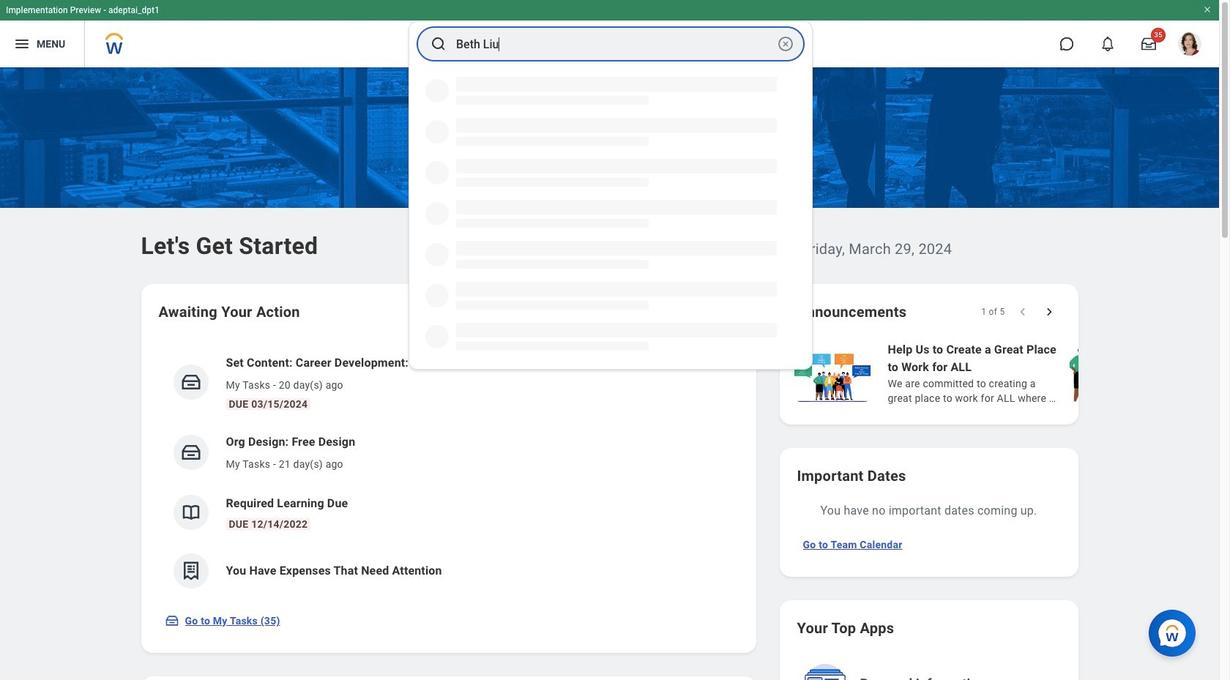 Task type: locate. For each thing, give the bounding box(es) containing it.
profile logan mcneil image
[[1178, 32, 1202, 59]]

banner
[[0, 0, 1219, 67]]

2 vertical spatial inbox image
[[164, 614, 179, 628]]

inbox image
[[180, 371, 202, 393], [180, 442, 202, 464], [164, 614, 179, 628]]

list
[[791, 340, 1230, 407], [159, 343, 738, 600]]

x circle image
[[777, 35, 794, 53]]

justify image
[[13, 35, 31, 53]]

status
[[981, 306, 1005, 318]]

search image
[[430, 35, 447, 53]]

None search field
[[409, 21, 813, 370]]

main content
[[0, 67, 1230, 680]]

dashboard expenses image
[[180, 560, 202, 582]]

inbox large image
[[1142, 37, 1156, 51]]

book open image
[[180, 502, 202, 524]]



Task type: vqa. For each thing, say whether or not it's contained in the screenshot.
inbox image
yes



Task type: describe. For each thing, give the bounding box(es) containing it.
1 vertical spatial inbox image
[[180, 442, 202, 464]]

Search Workday  search field
[[456, 28, 774, 60]]

0 horizontal spatial list
[[159, 343, 738, 600]]

notifications large image
[[1101, 37, 1115, 51]]

0 vertical spatial inbox image
[[180, 371, 202, 393]]

chevron right small image
[[1042, 305, 1056, 319]]

close environment banner image
[[1203, 5, 1212, 14]]

1 horizontal spatial list
[[791, 340, 1230, 407]]

chevron left small image
[[1015, 305, 1030, 319]]



